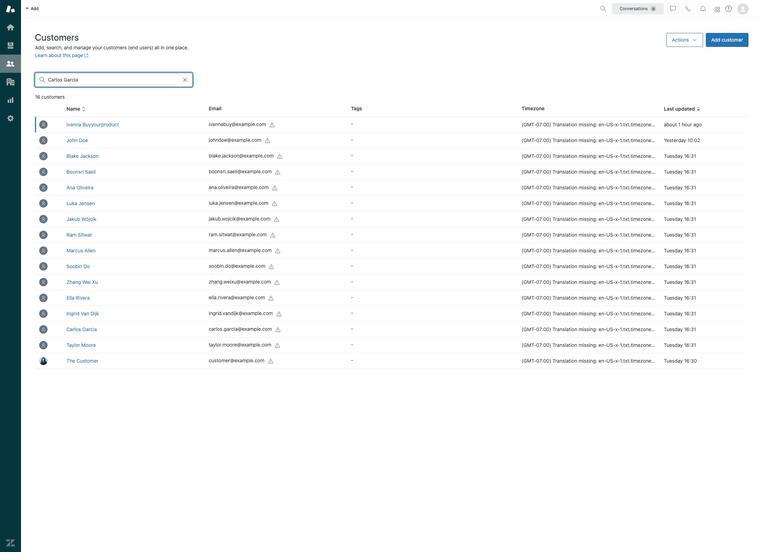 Task type: describe. For each thing, give the bounding box(es) containing it.
views image
[[6, 41, 15, 50]]

organizations image
[[6, 77, 15, 86]]

x icon image
[[182, 77, 188, 83]]

notifications image
[[701, 6, 706, 11]]

admin image
[[6, 114, 15, 123]]

customers image
[[6, 59, 15, 68]]



Task type: locate. For each thing, give the bounding box(es) containing it.
zendesk products image
[[715, 7, 720, 12]]

zendesk image
[[6, 538, 15, 548]]

unverified email image
[[265, 138, 271, 143], [277, 154, 283, 159], [272, 201, 278, 206], [270, 232, 276, 238], [275, 248, 281, 254], [274, 280, 280, 285], [276, 327, 281, 332], [275, 343, 281, 348], [268, 358, 274, 364]]

get help image
[[726, 6, 732, 12]]

Search customers field
[[48, 77, 180, 83]]

reporting image
[[6, 96, 15, 105]]

button displays agent's chat status as invisible. image
[[670, 6, 676, 11]]

zendesk support image
[[6, 5, 15, 14]]

main element
[[0, 0, 21, 552]]

(opens in a new tab) image
[[83, 53, 88, 57]]

unverified email image
[[270, 122, 275, 128], [275, 169, 281, 175], [272, 185, 278, 191], [274, 217, 280, 222], [269, 264, 275, 269], [269, 295, 274, 301], [276, 311, 282, 317]]

get started image
[[6, 23, 15, 32]]



Task type: vqa. For each thing, say whether or not it's contained in the screenshot.
topmost option
no



